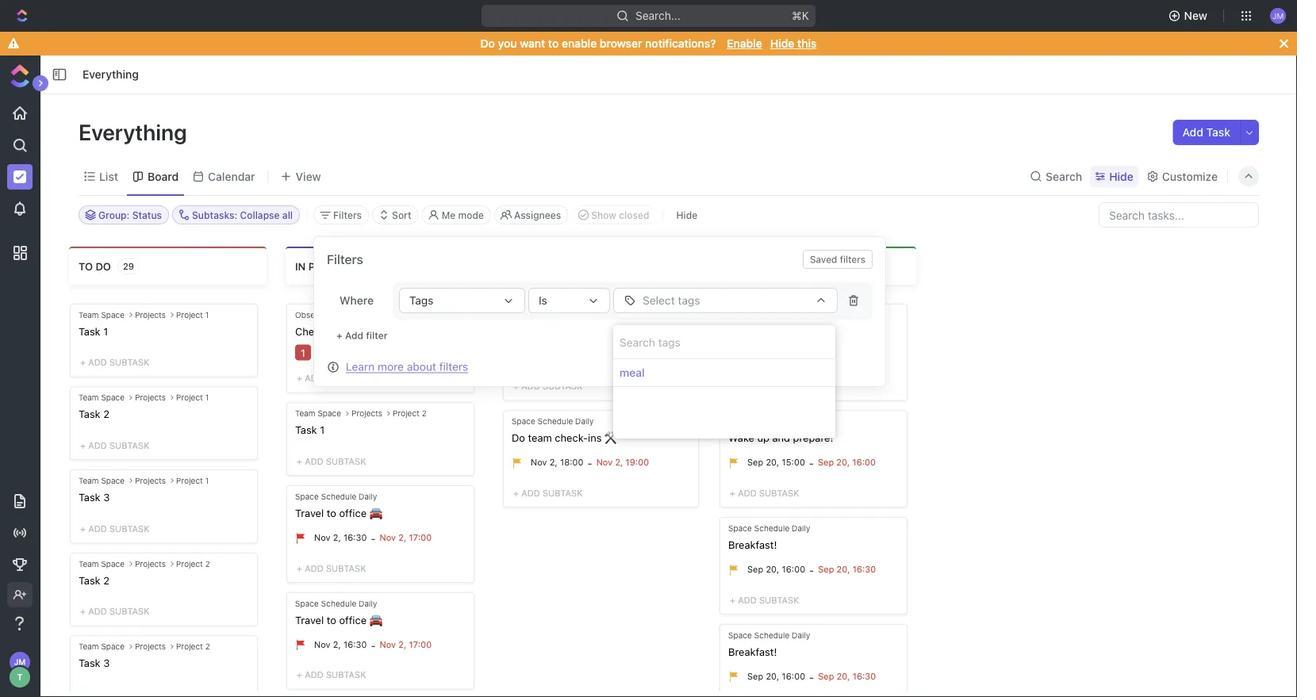 Task type: locate. For each thing, give the bounding box(es) containing it.
hide button
[[1091, 165, 1139, 188]]

project
[[176, 310, 203, 319], [176, 393, 203, 402], [393, 409, 420, 418], [176, 476, 203, 485], [176, 559, 203, 568], [176, 642, 203, 651]]

wake inside space schedule daily wake up and prepare!
[[728, 325, 755, 337]]

🚘
[[370, 507, 380, 519], [370, 614, 380, 626]]

subtask
[[109, 358, 150, 368], [326, 373, 366, 384], [543, 381, 583, 392], [759, 381, 799, 392], [109, 441, 150, 451], [326, 456, 366, 467], [543, 488, 583, 499], [759, 488, 799, 499], [109, 524, 150, 534], [326, 563, 366, 574], [759, 595, 799, 605], [109, 607, 150, 617], [326, 670, 366, 680]]

0 vertical spatial check-
[[555, 325, 588, 337]]

team space up task 1
[[295, 409, 341, 418]]

2 vertical spatial do
[[512, 432, 525, 444]]

filters button
[[314, 206, 369, 225]]

1 up from the top
[[758, 325, 770, 337]]

travel
[[295, 507, 324, 519], [295, 614, 324, 626]]

1 and from the top
[[773, 325, 790, 337]]

1 wake from the top
[[728, 325, 755, 337]]

0 vertical spatial ‎task
[[79, 325, 100, 337]]

2 prepare! from the top
[[793, 432, 834, 444]]

2 3 from the top
[[103, 657, 110, 669]]

hide button
[[670, 206, 704, 225]]

enable
[[727, 37, 762, 50]]

daily inside space schedule daily wake up and prepare!
[[792, 310, 810, 319]]

obser.
[[386, 325, 417, 337]]

do team check-ins ⚒️
[[512, 325, 615, 337], [512, 432, 615, 444]]

0 vertical spatial everything
[[83, 68, 139, 81]]

schedule
[[538, 310, 573, 319], [754, 310, 790, 319], [538, 417, 573, 426], [321, 492, 356, 501], [754, 524, 790, 533], [321, 599, 356, 608], [754, 631, 790, 640]]

1 space schedule daily breakfast! from the top
[[728, 524, 810, 551]]

0 vertical spatial office
[[339, 507, 367, 519]]

team space up task 2
[[79, 559, 125, 568]]

1 vertical spatial breakfast!
[[728, 646, 777, 658]]

observatory check out rancho obser.
[[295, 310, 417, 337]]

task 3 for project 2
[[79, 657, 110, 669]]

3
[[103, 491, 110, 503], [103, 657, 110, 669]]

1 vertical spatial hide
[[1110, 170, 1134, 183]]

1 vertical spatial project 1
[[176, 393, 209, 402]]

team up ‎task 2
[[79, 393, 99, 402]]

+ add subtask
[[80, 358, 150, 368], [297, 373, 366, 384], [513, 381, 583, 392], [730, 381, 799, 392], [80, 441, 150, 451], [297, 456, 366, 467], [513, 488, 583, 499], [730, 488, 799, 499], [80, 524, 150, 534], [297, 563, 366, 574], [730, 595, 799, 605], [80, 607, 150, 617], [297, 670, 366, 680]]

Search tags text field
[[613, 325, 836, 360]]

+ add filter
[[336, 330, 388, 341]]

2 ‎task from the top
[[79, 408, 100, 420]]

task
[[1207, 126, 1231, 139], [295, 424, 317, 436], [79, 491, 100, 503], [79, 574, 100, 586], [79, 657, 100, 669]]

0 vertical spatial space schedule daily breakfast!
[[728, 524, 810, 551]]

and inside space schedule daily wake up and prepare!
[[773, 325, 790, 337]]

0 vertical spatial breakfast!
[[728, 539, 777, 551]]

and
[[773, 325, 790, 337], [773, 432, 790, 444]]

everything
[[83, 68, 139, 81], [79, 119, 192, 145]]

2 up from the top
[[758, 432, 770, 444]]

0 vertical spatial wake
[[728, 325, 755, 337]]

1 ‎task from the top
[[79, 325, 100, 337]]

0 vertical spatial up
[[758, 325, 770, 337]]

project 2
[[393, 409, 427, 418], [176, 559, 210, 568], [176, 642, 210, 651]]

saved
[[810, 254, 838, 265]]

space
[[101, 310, 125, 319], [512, 310, 535, 319], [728, 310, 752, 319], [101, 393, 125, 402], [318, 409, 341, 418], [512, 417, 535, 426], [101, 476, 125, 485], [295, 492, 319, 501], [728, 524, 752, 533], [101, 559, 125, 568], [295, 599, 319, 608], [728, 631, 752, 640], [101, 642, 125, 651]]

do
[[481, 37, 495, 50], [512, 325, 525, 337], [512, 432, 525, 444]]

0 vertical spatial project 2
[[393, 409, 427, 418]]

progress
[[309, 260, 364, 272]]

calendar
[[208, 170, 255, 183]]

1 vertical spatial 3
[[103, 657, 110, 669]]

add inside button
[[1183, 126, 1204, 139]]

0 vertical spatial space schedule daily travel to office 🚘
[[295, 492, 380, 519]]

1 vertical spatial prepare!
[[793, 432, 834, 444]]

0 vertical spatial ⚒️
[[605, 325, 615, 337]]

‎task 1
[[79, 325, 108, 337]]

1 task 3 from the top
[[79, 491, 110, 503]]

0 vertical spatial task 3
[[79, 491, 110, 503]]

1 vertical spatial wake
[[728, 432, 755, 444]]

2 horizontal spatial hide
[[1110, 170, 1134, 183]]

2 ⚒️ from the top
[[605, 432, 615, 444]]

2 vertical spatial project 1
[[176, 476, 209, 485]]

learn more about filters link
[[346, 360, 468, 373]]

⚒️
[[605, 325, 615, 337], [605, 432, 615, 444]]

project 1 for task 3
[[176, 476, 209, 485]]

everything link
[[79, 65, 143, 84]]

1 vertical spatial team
[[528, 432, 552, 444]]

2 office from the top
[[339, 614, 367, 626]]

1 do team check-ins ⚒️ from the top
[[512, 325, 615, 337]]

1 vertical spatial 🚘
[[370, 614, 380, 626]]

calendar link
[[205, 165, 255, 188]]

task 3
[[79, 491, 110, 503], [79, 657, 110, 669]]

0 vertical spatial project 1
[[176, 310, 209, 319]]

0 vertical spatial and
[[773, 325, 790, 337]]

rancho
[[347, 325, 383, 337]]

select
[[643, 294, 675, 307]]

customize button
[[1142, 165, 1223, 188]]

wake
[[728, 325, 755, 337], [728, 432, 755, 444]]

breakfast!
[[728, 539, 777, 551], [728, 646, 777, 658]]

team space down task 2
[[79, 642, 125, 651]]

1 vertical spatial up
[[758, 432, 770, 444]]

1 vertical spatial office
[[339, 614, 367, 626]]

0 vertical spatial ins
[[588, 325, 602, 337]]

1 vertical spatial do team check-ins ⚒️
[[512, 432, 615, 444]]

list link
[[96, 165, 118, 188]]

1 vertical spatial space schedule daily breakfast!
[[728, 631, 810, 658]]

ins
[[588, 325, 602, 337], [588, 432, 602, 444]]

filters right saved
[[840, 254, 866, 265]]

hide inside button
[[676, 210, 698, 221]]

0 vertical spatial team
[[528, 325, 552, 337]]

tags
[[678, 294, 700, 307]]

office
[[339, 507, 367, 519], [339, 614, 367, 626]]

3 project 1 from the top
[[176, 476, 209, 485]]

check
[[295, 325, 326, 337]]

1 vertical spatial ⚒️
[[605, 432, 615, 444]]

add
[[1183, 126, 1204, 139], [345, 330, 364, 341], [88, 358, 107, 368], [305, 373, 324, 384], [521, 381, 540, 392], [738, 381, 757, 392], [88, 441, 107, 451], [305, 456, 324, 467], [521, 488, 540, 499], [738, 488, 757, 499], [88, 524, 107, 534], [305, 563, 324, 574], [738, 595, 757, 605], [88, 607, 107, 617], [305, 670, 324, 680]]

notifications?
[[645, 37, 716, 50]]

2 vertical spatial hide
[[676, 210, 698, 221]]

task inside button
[[1207, 126, 1231, 139]]

1
[[205, 310, 209, 319], [103, 325, 108, 337], [301, 347, 306, 359], [205, 393, 209, 402], [320, 424, 325, 436], [205, 476, 209, 485]]

up
[[758, 325, 770, 337], [758, 432, 770, 444]]

1 vertical spatial space schedule daily travel to office 🚘
[[295, 599, 380, 626]]

project 1
[[176, 310, 209, 319], [176, 393, 209, 402], [176, 476, 209, 485]]

team space
[[79, 310, 125, 319], [79, 393, 125, 402], [295, 409, 341, 418], [79, 476, 125, 485], [79, 559, 125, 568], [79, 642, 125, 651]]

0 vertical spatial space schedule daily
[[512, 310, 594, 319]]

1 🚘 from the top
[[370, 507, 380, 519]]

select tags
[[643, 294, 700, 307]]

do you want to enable browser notifications? enable hide this
[[481, 37, 817, 50]]

0 vertical spatial travel
[[295, 507, 324, 519]]

filters right the about
[[439, 360, 468, 373]]

1 vertical spatial space schedule daily
[[512, 417, 594, 426]]

team space up ‎task 1
[[79, 310, 125, 319]]

3 for project 2
[[103, 657, 110, 669]]

1 vertical spatial ins
[[588, 432, 602, 444]]

1 vertical spatial check-
[[555, 432, 588, 444]]

0 horizontal spatial filters
[[439, 360, 468, 373]]

hide
[[770, 37, 795, 50], [1110, 170, 1134, 183], [676, 210, 698, 221]]

this
[[798, 37, 817, 50]]

1 vertical spatial filters
[[439, 360, 468, 373]]

0 vertical spatial 🚘
[[370, 507, 380, 519]]

‎task
[[79, 325, 100, 337], [79, 408, 100, 420]]

filters
[[840, 254, 866, 265], [439, 360, 468, 373]]

0 vertical spatial do team check-ins ⚒️
[[512, 325, 615, 337]]

1 vertical spatial task 3
[[79, 657, 110, 669]]

1 project 1 from the top
[[176, 310, 209, 319]]

2 task 3 from the top
[[79, 657, 110, 669]]

where
[[340, 294, 374, 307]]

1 vertical spatial travel
[[295, 614, 324, 626]]

about
[[407, 360, 436, 373]]

assignees button
[[494, 206, 568, 225]]

1 vertical spatial and
[[773, 432, 790, 444]]

2 vertical spatial project 2
[[176, 642, 210, 651]]

2 space schedule daily from the top
[[512, 417, 594, 426]]

0 horizontal spatial hide
[[676, 210, 698, 221]]

2
[[103, 408, 110, 420], [422, 409, 427, 418], [205, 559, 210, 568], [103, 574, 110, 586], [205, 642, 210, 651]]

hide inside dropdown button
[[1110, 170, 1134, 183]]

1 travel from the top
[[295, 507, 324, 519]]

1 vertical spatial project 2
[[176, 559, 210, 568]]

space schedule daily travel to office 🚘
[[295, 492, 380, 519], [295, 599, 380, 626]]

check-
[[555, 325, 588, 337], [555, 432, 588, 444]]

1 space schedule daily travel to office 🚘 from the top
[[295, 492, 380, 519]]

daily
[[575, 310, 594, 319], [792, 310, 810, 319], [575, 417, 594, 426], [359, 492, 377, 501], [792, 524, 810, 533], [359, 599, 377, 608], [792, 631, 810, 640]]

1 3 from the top
[[103, 491, 110, 503]]

projects
[[135, 310, 166, 319], [135, 393, 166, 402], [352, 409, 383, 418], [135, 476, 166, 485], [135, 559, 166, 568], [135, 642, 166, 651]]

2 for task 2
[[205, 559, 210, 568]]

2 wake from the top
[[728, 432, 755, 444]]

search button
[[1025, 165, 1087, 188]]

-
[[809, 351, 814, 363], [588, 458, 592, 470], [809, 458, 814, 470], [371, 533, 376, 545], [810, 564, 814, 576], [371, 640, 376, 651], [810, 671, 814, 683]]

0 vertical spatial 3
[[103, 491, 110, 503]]

3 for project 1
[[103, 491, 110, 503]]

0 vertical spatial prepare!
[[793, 325, 834, 337]]

saved filters
[[810, 254, 866, 265]]

team
[[528, 325, 552, 337], [528, 432, 552, 444]]

+
[[336, 330, 343, 341], [80, 358, 86, 368], [297, 373, 302, 384], [513, 381, 519, 392], [730, 381, 736, 392], [80, 441, 86, 451], [297, 456, 302, 467], [513, 488, 519, 499], [730, 488, 736, 499], [80, 524, 86, 534], [297, 563, 302, 574], [730, 595, 736, 605], [80, 607, 86, 617], [297, 670, 302, 680]]

1 vertical spatial everything
[[79, 119, 192, 145]]

2 project 1 from the top
[[176, 393, 209, 402]]

observatory
[[295, 310, 342, 319]]

prepare!
[[793, 325, 834, 337], [793, 432, 834, 444]]

space schedule daily wake up and prepare!
[[728, 310, 834, 337]]

0 vertical spatial filters
[[840, 254, 866, 265]]

team
[[79, 310, 99, 319], [79, 393, 99, 402], [295, 409, 316, 418], [79, 476, 99, 485], [79, 559, 99, 568], [79, 642, 99, 651]]

space schedule daily breakfast!
[[728, 524, 810, 551], [728, 631, 810, 658]]

1 horizontal spatial hide
[[770, 37, 795, 50]]

to do
[[79, 260, 111, 272]]

1 prepare! from the top
[[793, 325, 834, 337]]

browser
[[600, 37, 642, 50]]

team up ‎task 1
[[79, 310, 99, 319]]

1 ins from the top
[[588, 325, 602, 337]]

team down ‎task 2
[[79, 476, 99, 485]]

1 vertical spatial ‎task
[[79, 408, 100, 420]]



Task type: describe. For each thing, give the bounding box(es) containing it.
list
[[99, 170, 118, 183]]

2 and from the top
[[773, 432, 790, 444]]

enable
[[562, 37, 597, 50]]

meal
[[620, 366, 645, 379]]

‎task for ‎task 2
[[79, 408, 100, 420]]

2 space schedule daily travel to office 🚘 from the top
[[295, 599, 380, 626]]

2 for task 3
[[205, 642, 210, 651]]

project 2 for task 3
[[176, 642, 210, 651]]

you
[[498, 37, 517, 50]]

1 ⚒️ from the top
[[605, 325, 615, 337]]

‎task 2
[[79, 408, 110, 420]]

project 2 for task 1
[[393, 409, 427, 418]]

want
[[520, 37, 545, 50]]

learn more about filters
[[346, 360, 468, 373]]

wake up and prepare!
[[728, 432, 834, 444]]

1 vertical spatial do
[[512, 325, 525, 337]]

0 vertical spatial do
[[481, 37, 495, 50]]

board
[[148, 170, 179, 183]]

0 vertical spatial hide
[[770, 37, 795, 50]]

search
[[1046, 170, 1083, 183]]

⌘k
[[792, 9, 809, 22]]

prepare! inside space schedule daily wake up and prepare!
[[793, 325, 834, 337]]

project 1 for ‎task 2
[[176, 393, 209, 402]]

add task
[[1183, 126, 1231, 139]]

select tags button
[[614, 288, 838, 313]]

do
[[96, 260, 111, 272]]

task 1
[[295, 424, 325, 436]]

task 3 for project 1
[[79, 491, 110, 503]]

2 for task 1
[[422, 409, 427, 418]]

2 travel from the top
[[295, 614, 324, 626]]

new
[[1184, 9, 1208, 22]]

project 1 for ‎task 1
[[176, 310, 209, 319]]

filter
[[366, 330, 388, 341]]

in
[[295, 260, 306, 272]]

filters
[[333, 210, 362, 221]]

assignees
[[514, 210, 561, 221]]

2 ins from the top
[[588, 432, 602, 444]]

2 do team check-ins ⚒️ from the top
[[512, 432, 615, 444]]

2 space schedule daily breakfast! from the top
[[728, 631, 810, 658]]

34
[[796, 261, 808, 272]]

project 2 for task 2
[[176, 559, 210, 568]]

1 team from the top
[[528, 325, 552, 337]]

space inside space schedule daily wake up and prepare!
[[728, 310, 752, 319]]

2 breakfast! from the top
[[728, 646, 777, 658]]

2 team from the top
[[528, 432, 552, 444]]

1 check- from the top
[[555, 325, 588, 337]]

everything inside everything link
[[83, 68, 139, 81]]

add task button
[[1173, 120, 1240, 145]]

1 office from the top
[[339, 507, 367, 519]]

team down task 2
[[79, 642, 99, 651]]

team up task 1
[[295, 409, 316, 418]]

team space down ‎task 2
[[79, 476, 125, 485]]

up inside space schedule daily wake up and prepare!
[[758, 325, 770, 337]]

schedule inside space schedule daily wake up and prepare!
[[754, 310, 790, 319]]

new button
[[1162, 3, 1217, 29]]

2 🚘 from the top
[[370, 614, 380, 626]]

29
[[123, 261, 134, 272]]

more
[[378, 360, 404, 373]]

team up task 2
[[79, 559, 99, 568]]

board link
[[144, 165, 179, 188]]

1 space schedule daily from the top
[[512, 310, 594, 319]]

2 check- from the top
[[555, 432, 588, 444]]

1 breakfast! from the top
[[728, 539, 777, 551]]

‎task for ‎task 1
[[79, 325, 100, 337]]

task 2
[[79, 574, 110, 586]]

1 horizontal spatial filters
[[840, 254, 866, 265]]

team space up ‎task 2
[[79, 393, 125, 402]]

search...
[[636, 9, 681, 22]]

customize
[[1162, 170, 1218, 183]]

in progress
[[295, 260, 364, 272]]

out
[[328, 325, 344, 337]]

learn
[[346, 360, 375, 373]]

Search tasks... text field
[[1100, 203, 1259, 227]]



Task type: vqa. For each thing, say whether or not it's contained in the screenshot.
Add in the button
yes



